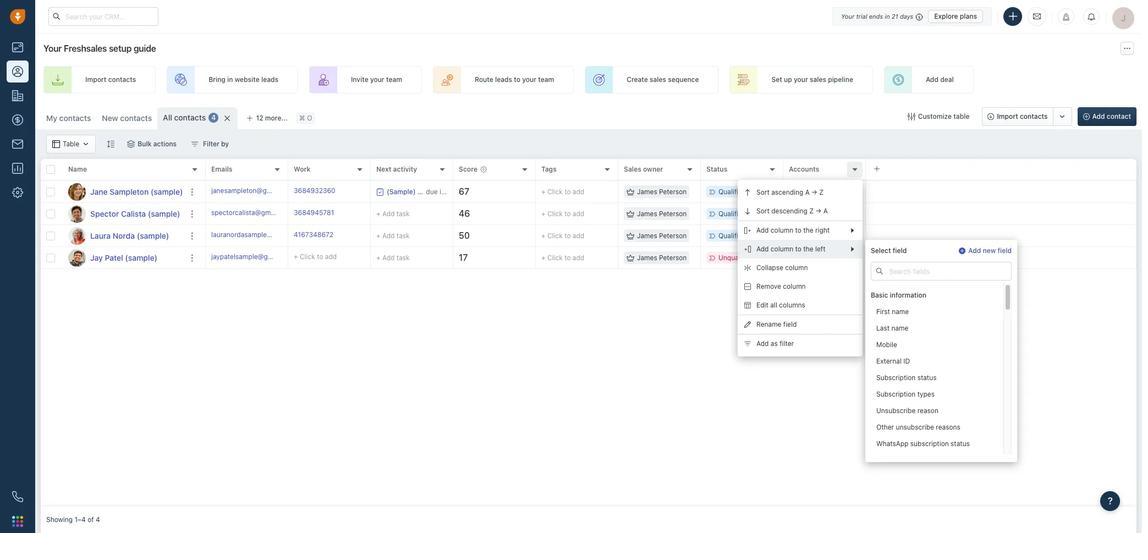 Task type: vqa. For each thing, say whether or not it's contained in the screenshot.
3rd cell from the top
yes



Task type: describe. For each thing, give the bounding box(es) containing it.
techcave
[[789, 210, 818, 218]]

67
[[459, 187, 469, 197]]

s image
[[68, 205, 86, 223]]

spectorcalista@gmail.com 3684945781
[[211, 208, 334, 217]]

(sample) for e corp (sample)
[[812, 254, 839, 262]]

unsubscribe
[[877, 407, 916, 415]]

james peterson for 50
[[637, 232, 687, 240]]

grid containing 67
[[41, 158, 1137, 507]]

james peterson for 46
[[637, 210, 687, 218]]

j image
[[68, 183, 86, 201]]

widgetz.io (sample) link
[[789, 188, 852, 196]]

laura
[[90, 231, 111, 240]]

add deal
[[926, 76, 954, 84]]

sort for sort descending z → a
[[757, 207, 770, 215]]

route leads to your team link
[[433, 66, 574, 94]]

more...
[[265, 114, 288, 122]]

route leads to your team
[[475, 76, 554, 84]]

import contacts for import contacts button
[[997, 112, 1048, 121]]

+ click to add for 50
[[542, 232, 585, 240]]

1 vertical spatial in
[[227, 76, 233, 84]]

add for add column to the right
[[757, 226, 769, 235]]

phone element
[[7, 486, 29, 508]]

import contacts button
[[983, 107, 1054, 126]]

import for import contacts link
[[85, 76, 106, 84]]

columns
[[779, 301, 806, 310]]

actions
[[153, 140, 177, 148]]

other unsubscribe reasons
[[877, 423, 961, 432]]

e corp (sample)
[[789, 254, 839, 262]]

field for select field
[[893, 247, 907, 255]]

widgetz.io (sample)
[[789, 188, 852, 196]]

container_wx8msf4aqz5i3rn1 image for 46
[[627, 210, 635, 218]]

click for 17
[[548, 254, 563, 262]]

press space to select this row. row containing 67
[[206, 181, 1137, 203]]

pipeline
[[828, 76, 853, 84]]

2 horizontal spatial field
[[998, 247, 1012, 255]]

spectorcalista@gmail.com link
[[211, 208, 293, 220]]

press space to select this row. row containing jane sampleton (sample)
[[41, 181, 206, 203]]

add contact button
[[1078, 107, 1137, 126]]

add for 46
[[573, 210, 585, 218]]

the for right
[[804, 226, 814, 235]]

import contacts for import contacts link
[[85, 76, 136, 84]]

50
[[459, 231, 470, 241]]

peterson for 46
[[659, 210, 687, 218]]

style_myh0__igzzd8unmi image
[[107, 140, 115, 148]]

+ add task for 50
[[376, 231, 410, 240]]

Search your CRM... text field
[[48, 7, 158, 26]]

l image
[[68, 227, 86, 245]]

+ click to add for 67
[[542, 188, 585, 196]]

0 vertical spatial status
[[918, 374, 937, 382]]

emails
[[211, 165, 232, 174]]

jaypatelsample@gmail.com link
[[211, 252, 296, 264]]

create sales sequence link
[[585, 66, 719, 94]]

jane sampleton (sample) link
[[90, 186, 183, 197]]

+ click to add for 17
[[542, 254, 585, 262]]

cell for 46
[[866, 203, 1137, 225]]

first
[[877, 308, 890, 316]]

all
[[163, 113, 172, 122]]

container_wx8msf4aqz5i3rn1 image for 50
[[627, 232, 635, 240]]

acme inc (sample)
[[789, 232, 847, 240]]

invite your team link
[[309, 66, 422, 94]]

techcave (sample)
[[789, 210, 848, 218]]

press space to select this row. row containing 50
[[206, 225, 1137, 247]]

press space to select this row. row containing 17
[[206, 247, 1137, 269]]

qualified for 67
[[719, 188, 746, 196]]

4 inside all contacts 4
[[211, 114, 216, 122]]

james peterson for 17
[[637, 254, 687, 262]]

name for first name
[[892, 308, 909, 316]]

import for import contacts button
[[997, 112, 1018, 121]]

click for 67
[[548, 188, 563, 196]]

z inside sort descending z → a menu item
[[810, 207, 814, 215]]

james for 17
[[637, 254, 657, 262]]

4167348672
[[294, 231, 334, 239]]

17
[[459, 253, 468, 263]]

phone image
[[12, 491, 23, 502]]

12
[[256, 114, 263, 122]]

freshsales
[[64, 43, 107, 53]]

add for 17
[[573, 254, 585, 262]]

external id
[[877, 357, 910, 366]]

inc
[[808, 232, 818, 240]]

as
[[771, 340, 778, 348]]

row group containing jane sampleton (sample)
[[41, 181, 206, 269]]

other
[[877, 423, 894, 432]]

edit
[[757, 301, 769, 310]]

peterson for 17
[[659, 254, 687, 262]]

bulk actions
[[138, 140, 177, 148]]

subscription for sms
[[893, 456, 931, 465]]

collapse
[[757, 264, 784, 272]]

z inside sort ascending a → z menu item
[[820, 188, 824, 197]]

2 leads from the left
[[495, 76, 512, 84]]

contacts inside button
[[1020, 112, 1048, 121]]

qualified for 50
[[719, 232, 746, 240]]

patel
[[105, 253, 123, 262]]

add for 67
[[573, 188, 585, 196]]

(sample) for acme inc (sample)
[[820, 232, 847, 240]]

add as filter
[[757, 340, 794, 348]]

add new field
[[969, 247, 1012, 255]]

table button
[[46, 135, 96, 154]]

cell for 50
[[866, 225, 1137, 247]]

janesampleton@gmail.com link
[[211, 186, 295, 198]]

3684932360
[[294, 186, 336, 195]]

1 your from the left
[[370, 76, 384, 84]]

status for whatsapp subscription status
[[951, 440, 970, 448]]

column for collapse column
[[785, 264, 808, 272]]

+ add task for 46
[[376, 209, 410, 218]]

subscription types
[[877, 390, 935, 399]]

status for sms subscription status
[[933, 456, 952, 465]]

e corp (sample) link
[[789, 254, 839, 262]]

cell for 67
[[866, 181, 1137, 203]]

(sample) for jay patel (sample)
[[125, 253, 157, 262]]

edit all columns menu item
[[738, 296, 863, 315]]

2 your from the left
[[522, 76, 537, 84]]

james for 46
[[637, 210, 657, 218]]

score
[[459, 165, 478, 174]]

techcave (sample) link
[[789, 210, 848, 218]]

qualified for 46
[[719, 210, 746, 218]]

basic
[[871, 291, 888, 300]]

accounts
[[789, 165, 820, 174]]

by
[[221, 140, 229, 148]]

reasons
[[936, 423, 961, 432]]

lauranordasample@gmail.com
[[211, 231, 305, 239]]

mobile
[[877, 341, 897, 349]]

types
[[918, 390, 935, 399]]

column for remove column
[[783, 283, 806, 291]]

next activity
[[376, 165, 417, 174]]

all
[[771, 301, 778, 310]]

(sample) up techcave (sample) link
[[824, 188, 852, 196]]

add for 50
[[573, 232, 585, 240]]

set
[[772, 76, 782, 84]]

next
[[376, 165, 391, 174]]

new
[[983, 247, 996, 255]]

container_wx8msf4aqz5i3rn1 image inside table popup button
[[82, 140, 90, 148]]

sms subscription status
[[877, 456, 952, 465]]

3 your from the left
[[794, 76, 808, 84]]

your for your freshsales setup guide
[[43, 43, 62, 53]]

column for add column to the right
[[771, 226, 794, 235]]

whatsapp
[[877, 440, 909, 448]]

⌘
[[299, 114, 305, 122]]

your for your trial ends in 21 days
[[841, 12, 855, 20]]

laura norda (sample)
[[90, 231, 169, 240]]

send email image
[[1033, 12, 1041, 21]]

lauranordasample@gmail.com link
[[211, 230, 305, 242]]

press space to select this row. row containing laura norda (sample)
[[41, 225, 206, 247]]

+ click to add for 46
[[542, 210, 585, 218]]

select
[[871, 247, 891, 255]]

click for 46
[[548, 210, 563, 218]]

2 team from the left
[[538, 76, 554, 84]]

filter by
[[203, 140, 229, 148]]

jay
[[90, 253, 103, 262]]

ascending
[[772, 188, 804, 197]]

peterson for 50
[[659, 232, 687, 240]]



Task type: locate. For each thing, give the bounding box(es) containing it.
add inside button
[[1093, 112, 1105, 121]]

add for add as filter
[[757, 340, 769, 348]]

3 task from the top
[[397, 253, 410, 262]]

status down whatsapp subscription status
[[933, 456, 952, 465]]

invite
[[351, 76, 369, 84]]

descending
[[772, 207, 808, 215]]

1 vertical spatial qualified
[[719, 210, 746, 218]]

status up types
[[918, 374, 937, 382]]

1 horizontal spatial your
[[522, 76, 537, 84]]

name right last
[[892, 324, 909, 333]]

0 horizontal spatial import contacts
[[85, 76, 136, 84]]

1 vertical spatial status
[[951, 440, 970, 448]]

in right bring
[[227, 76, 233, 84]]

sales
[[624, 165, 642, 174]]

0 vertical spatial the
[[804, 226, 814, 235]]

subscription down whatsapp subscription status
[[893, 456, 931, 465]]

0 vertical spatial →
[[812, 188, 818, 197]]

⌘ o
[[299, 114, 312, 122]]

team
[[386, 76, 402, 84], [538, 76, 554, 84]]

import contacts inside button
[[997, 112, 1048, 121]]

james for 67
[[637, 188, 657, 196]]

2 peterson from the top
[[659, 210, 687, 218]]

1 sales from the left
[[650, 76, 666, 84]]

up
[[784, 76, 792, 84]]

rename field
[[757, 321, 797, 329]]

remove column menu item
[[738, 277, 863, 296]]

1 vertical spatial sort
[[757, 207, 770, 215]]

field inside menu item
[[784, 321, 797, 329]]

3684945781 link
[[294, 208, 334, 220]]

0 vertical spatial qualified
[[719, 188, 746, 196]]

basic information
[[871, 291, 927, 300]]

2 vertical spatial + add task
[[376, 253, 410, 262]]

explore plans link
[[928, 10, 983, 23]]

table
[[63, 140, 79, 148]]

row group
[[41, 181, 206, 269], [206, 181, 1137, 269]]

add as filter menu item
[[738, 335, 863, 353]]

plans
[[960, 12, 977, 20]]

2 task from the top
[[397, 231, 410, 240]]

new contacts
[[102, 113, 152, 123]]

freshworks switcher image
[[12, 516, 23, 527]]

0 vertical spatial in
[[885, 12, 890, 20]]

1 horizontal spatial team
[[538, 76, 554, 84]]

press space to select this row. row
[[41, 181, 206, 203], [206, 181, 1137, 203], [41, 203, 206, 225], [206, 203, 1137, 225], [41, 225, 206, 247], [206, 225, 1137, 247], [41, 247, 206, 269], [206, 247, 1137, 269]]

(sample) down left
[[812, 254, 839, 262]]

the left right at right
[[804, 226, 814, 235]]

container_wx8msf4aqz5i3rn1 image inside customize table button
[[908, 113, 916, 121]]

(sample) for spector calista (sample)
[[148, 209, 180, 218]]

sales left pipeline
[[810, 76, 827, 84]]

0 horizontal spatial leads
[[261, 76, 278, 84]]

grid
[[41, 158, 1137, 507]]

import inside button
[[997, 112, 1018, 121]]

0 horizontal spatial 4
[[96, 516, 100, 524]]

1 vertical spatial name
[[892, 324, 909, 333]]

0 vertical spatial sort
[[757, 188, 770, 197]]

2 james from the top
[[637, 210, 657, 218]]

container_wx8msf4aqz5i3rn1 image
[[82, 140, 90, 148], [127, 140, 135, 148], [191, 140, 199, 148], [376, 188, 384, 196], [627, 254, 635, 262]]

name
[[892, 308, 909, 316], [892, 324, 909, 333]]

deal
[[941, 76, 954, 84]]

Search fields field
[[871, 262, 1012, 281]]

0 vertical spatial subscription
[[911, 440, 949, 448]]

press space to select this row. row containing spector calista (sample)
[[41, 203, 206, 225]]

2 vertical spatial task
[[397, 253, 410, 262]]

(sample) up left
[[820, 232, 847, 240]]

name column header
[[63, 159, 206, 181]]

0 vertical spatial name
[[892, 308, 909, 316]]

menu containing sort ascending a → z
[[738, 180, 863, 357]]

0 vertical spatial subscription
[[877, 374, 916, 382]]

whatsapp subscription status
[[877, 440, 970, 448]]

id
[[904, 357, 910, 366]]

1 qualified from the top
[[719, 188, 746, 196]]

0 vertical spatial task
[[397, 209, 410, 218]]

3 + add task from the top
[[376, 253, 410, 262]]

column up e
[[771, 245, 794, 253]]

4167348672 link
[[294, 230, 334, 242]]

showing 1–4 of 4
[[46, 516, 100, 524]]

add for add column to the left
[[757, 245, 769, 253]]

j image
[[68, 249, 86, 267]]

(sample) for jane sampleton (sample)
[[151, 187, 183, 196]]

jay patel (sample)
[[90, 253, 157, 262]]

subscription down external id
[[877, 374, 916, 382]]

cell for 17
[[866, 247, 1137, 269]]

1 vertical spatial your
[[43, 43, 62, 53]]

name for last name
[[892, 324, 909, 333]]

0 vertical spatial + add task
[[376, 209, 410, 218]]

1 vertical spatial the
[[804, 245, 814, 253]]

sort left descending
[[757, 207, 770, 215]]

cell
[[866, 181, 1137, 203], [866, 203, 1137, 225], [866, 225, 1137, 247], [866, 247, 1137, 269]]

4 james peterson from the top
[[637, 254, 687, 262]]

4 right of
[[96, 516, 100, 524]]

your freshsales setup guide
[[43, 43, 156, 53]]

1–4
[[75, 516, 86, 524]]

subscription for subscription status
[[877, 374, 916, 382]]

(sample) down laura norda (sample) link
[[125, 253, 157, 262]]

rename field menu item
[[738, 315, 863, 334]]

→ up techcave (sample) link
[[812, 188, 818, 197]]

1 horizontal spatial leads
[[495, 76, 512, 84]]

task for 46
[[397, 209, 410, 218]]

website
[[235, 76, 260, 84]]

→ for a
[[816, 207, 822, 215]]

press space to select this row. row containing jay patel (sample)
[[41, 247, 206, 269]]

name down basic information
[[892, 308, 909, 316]]

sampleton
[[110, 187, 149, 196]]

container_wx8msf4aqz5i3rn1 image inside table popup button
[[52, 140, 60, 148]]

sort left ascending on the top of the page
[[757, 188, 770, 197]]

the for left
[[804, 245, 814, 253]]

task for 17
[[397, 253, 410, 262]]

jaypatelsample@gmail.com
[[211, 253, 296, 261]]

1 team from the left
[[386, 76, 402, 84]]

james peterson for 67
[[637, 188, 687, 196]]

2 sort from the top
[[757, 207, 770, 215]]

1 james from the top
[[637, 188, 657, 196]]

new contacts button
[[97, 107, 157, 129], [102, 113, 152, 123]]

(sample) for laura norda (sample)
[[137, 231, 169, 240]]

filter by button
[[184, 135, 236, 154]]

0 vertical spatial z
[[820, 188, 824, 197]]

4 cell from the top
[[866, 247, 1137, 269]]

your left trial
[[841, 12, 855, 20]]

container_wx8msf4aqz5i3rn1 image
[[908, 113, 916, 121], [52, 140, 60, 148], [627, 188, 635, 196], [627, 210, 635, 218], [627, 232, 635, 240]]

+ add task for 17
[[376, 253, 410, 262]]

0 vertical spatial import
[[85, 76, 106, 84]]

0 vertical spatial import contacts
[[85, 76, 136, 84]]

ends
[[869, 12, 883, 20]]

1 row group from the left
[[41, 181, 206, 269]]

bulk actions button
[[120, 135, 184, 154]]

the
[[804, 226, 814, 235], [804, 245, 814, 253]]

last name
[[877, 324, 909, 333]]

status
[[918, 374, 937, 382], [951, 440, 970, 448], [933, 456, 952, 465]]

calista
[[121, 209, 146, 218]]

your right up
[[794, 76, 808, 84]]

(sample) right sampleton
[[151, 187, 183, 196]]

the up e corp (sample) at the right of page
[[804, 245, 814, 253]]

1 horizontal spatial z
[[820, 188, 824, 197]]

3684932360 link
[[294, 186, 336, 198]]

guide
[[134, 43, 156, 53]]

1 horizontal spatial field
[[893, 247, 907, 255]]

1 vertical spatial z
[[810, 207, 814, 215]]

46
[[459, 209, 470, 219]]

norda
[[113, 231, 135, 240]]

press space to select this row. row containing 46
[[206, 203, 1137, 225]]

3 peterson from the top
[[659, 232, 687, 240]]

1 task from the top
[[397, 209, 410, 218]]

add for add deal
[[926, 76, 939, 84]]

0 horizontal spatial field
[[784, 321, 797, 329]]

add inside 'menu item'
[[757, 340, 769, 348]]

2 row group from the left
[[206, 181, 1137, 269]]

field for rename field
[[784, 321, 797, 329]]

peterson for 67
[[659, 188, 687, 196]]

0 horizontal spatial import
[[85, 76, 106, 84]]

acme inc (sample) link
[[789, 232, 847, 240]]

status down reasons
[[951, 440, 970, 448]]

z
[[820, 188, 824, 197], [810, 207, 814, 215]]

4 + click to add from the top
[[542, 254, 585, 262]]

0 horizontal spatial a
[[805, 188, 810, 197]]

2 the from the top
[[804, 245, 814, 253]]

sales right "create" at top
[[650, 76, 666, 84]]

2 vertical spatial status
[[933, 456, 952, 465]]

0 horizontal spatial team
[[386, 76, 402, 84]]

1 vertical spatial import
[[997, 112, 1018, 121]]

add for add contact
[[1093, 112, 1105, 121]]

3 cell from the top
[[866, 225, 1137, 247]]

(sample) up right at right
[[820, 210, 848, 218]]

0 vertical spatial a
[[805, 188, 810, 197]]

james for 50
[[637, 232, 657, 240]]

name
[[68, 165, 87, 174]]

bring in website leads link
[[167, 66, 298, 94]]

your right 'route'
[[522, 76, 537, 84]]

0 horizontal spatial sales
[[650, 76, 666, 84]]

2 james peterson from the top
[[637, 210, 687, 218]]

1 horizontal spatial 4
[[211, 114, 216, 122]]

laura norda (sample) link
[[90, 230, 169, 241]]

0 vertical spatial 4
[[211, 114, 216, 122]]

activity
[[393, 165, 417, 174]]

sms
[[877, 456, 891, 465]]

1 horizontal spatial sales
[[810, 76, 827, 84]]

sales
[[650, 76, 666, 84], [810, 76, 827, 84]]

1 james peterson from the top
[[637, 188, 687, 196]]

first name
[[877, 308, 909, 316]]

container_wx8msf4aqz5i3rn1 image inside bulk actions button
[[127, 140, 135, 148]]

sequence
[[668, 76, 699, 84]]

1 peterson from the top
[[659, 188, 687, 196]]

1 horizontal spatial import
[[997, 112, 1018, 121]]

subscription for subscription types
[[877, 390, 916, 399]]

unsubscribe reason
[[877, 407, 939, 415]]

qualified
[[719, 188, 746, 196], [719, 210, 746, 218], [719, 232, 746, 240]]

(sample) right calista
[[148, 209, 180, 218]]

row group containing 67
[[206, 181, 1137, 269]]

sort
[[757, 188, 770, 197], [757, 207, 770, 215]]

4 up filter by
[[211, 114, 216, 122]]

3 james peterson from the top
[[637, 232, 687, 240]]

0 horizontal spatial your
[[43, 43, 62, 53]]

1 subscription from the top
[[877, 374, 916, 382]]

subscription up unsubscribe
[[877, 390, 916, 399]]

0 horizontal spatial your
[[370, 76, 384, 84]]

collapse column menu item
[[738, 259, 863, 277]]

column down e
[[785, 264, 808, 272]]

1 vertical spatial import contacts
[[997, 112, 1048, 121]]

2 + add task from the top
[[376, 231, 410, 240]]

spectorcalista@gmail.com
[[211, 208, 293, 217]]

tags
[[542, 165, 557, 174]]

sort ascending a → z
[[757, 188, 824, 197]]

1 horizontal spatial import contacts
[[997, 112, 1048, 121]]

leads right website
[[261, 76, 278, 84]]

field down columns
[[784, 321, 797, 329]]

bring in website leads
[[209, 76, 278, 84]]

4 james from the top
[[637, 254, 657, 262]]

subscription down other unsubscribe reasons
[[911, 440, 949, 448]]

3 + click to add from the top
[[542, 232, 585, 240]]

1 horizontal spatial a
[[824, 207, 828, 215]]

subscription
[[877, 374, 916, 382], [877, 390, 916, 399]]

click for 50
[[548, 232, 563, 240]]

1 leads from the left
[[261, 76, 278, 84]]

import contacts group
[[983, 107, 1072, 126]]

4 peterson from the top
[[659, 254, 687, 262]]

1 vertical spatial subscription
[[877, 390, 916, 399]]

showing
[[46, 516, 73, 524]]

21
[[892, 12, 899, 20]]

1 + add task from the top
[[376, 209, 410, 218]]

1 vertical spatial subscription
[[893, 456, 931, 465]]

field right 'select'
[[893, 247, 907, 255]]

left
[[815, 245, 826, 253]]

→ for z
[[812, 188, 818, 197]]

3684945781
[[294, 208, 334, 217]]

select field
[[871, 247, 907, 255]]

import right 'table'
[[997, 112, 1018, 121]]

(sample) down spector calista (sample) link
[[137, 231, 169, 240]]

last
[[877, 324, 890, 333]]

create
[[627, 76, 648, 84]]

0 horizontal spatial z
[[810, 207, 814, 215]]

field right new
[[998, 247, 1012, 255]]

column for add column to the left
[[771, 245, 794, 253]]

1 horizontal spatial in
[[885, 12, 890, 20]]

invite your team
[[351, 76, 402, 84]]

sort descending z → a
[[757, 207, 828, 215]]

sort for sort ascending a → z
[[757, 188, 770, 197]]

import down your freshsales setup guide
[[85, 76, 106, 84]]

leads right 'route'
[[495, 76, 512, 84]]

jaypatelsample@gmail.com + click to add
[[211, 253, 337, 261]]

add
[[926, 76, 939, 84], [1093, 112, 1105, 121], [382, 209, 395, 218], [757, 226, 769, 235], [382, 231, 395, 240], [757, 245, 769, 253], [969, 247, 981, 255], [382, 253, 395, 262], [757, 340, 769, 348]]

1 + click to add from the top
[[542, 188, 585, 196]]

trial
[[856, 12, 868, 20]]

acme
[[789, 232, 807, 240]]

3 james from the top
[[637, 232, 657, 240]]

1 horizontal spatial your
[[841, 12, 855, 20]]

1 vertical spatial a
[[824, 207, 828, 215]]

1 vertical spatial 4
[[96, 516, 100, 524]]

0 horizontal spatial in
[[227, 76, 233, 84]]

add for add new field
[[969, 247, 981, 255]]

container_wx8msf4aqz5i3rn1 image inside filter by 'button'
[[191, 140, 199, 148]]

1 vertical spatial →
[[816, 207, 822, 215]]

your left freshsales at the left top of page
[[43, 43, 62, 53]]

sort descending z → a menu item
[[738, 202, 863, 221]]

→ down widgetz.io (sample)
[[816, 207, 822, 215]]

2 cell from the top
[[866, 203, 1137, 225]]

days
[[900, 12, 914, 20]]

name row
[[41, 159, 206, 181]]

owner
[[643, 165, 663, 174]]

2 subscription from the top
[[877, 390, 916, 399]]

→
[[812, 188, 818, 197], [816, 207, 822, 215]]

2 sales from the left
[[810, 76, 827, 84]]

subscription status
[[877, 374, 937, 382]]

2 horizontal spatial your
[[794, 76, 808, 84]]

1 cell from the top
[[866, 181, 1137, 203]]

column
[[771, 226, 794, 235], [771, 245, 794, 253], [785, 264, 808, 272], [783, 283, 806, 291]]

sort ascending a → z menu item
[[738, 183, 863, 202]]

1 vertical spatial task
[[397, 231, 410, 240]]

2 + click to add from the top
[[542, 210, 585, 218]]

1 sort from the top
[[757, 188, 770, 197]]

1 vertical spatial + add task
[[376, 231, 410, 240]]

task for 50
[[397, 231, 410, 240]]

1 the from the top
[[804, 226, 814, 235]]

container_wx8msf4aqz5i3rn1 image for 67
[[627, 188, 635, 196]]

subscription for whatsapp
[[911, 440, 949, 448]]

your right invite
[[370, 76, 384, 84]]

in left '21'
[[885, 12, 890, 20]]

spector calista (sample)
[[90, 209, 180, 218]]

unsubscribe
[[896, 423, 934, 432]]

add column to the left menu
[[866, 240, 1018, 469]]

0 vertical spatial your
[[841, 12, 855, 20]]

2 vertical spatial qualified
[[719, 232, 746, 240]]

jay patel (sample) link
[[90, 252, 157, 263]]

menu
[[738, 180, 863, 357]]

column down descending
[[771, 226, 794, 235]]

information
[[890, 291, 927, 300]]

jane
[[90, 187, 108, 196]]

3 qualified from the top
[[719, 232, 746, 240]]

column up columns
[[783, 283, 806, 291]]

2 qualified from the top
[[719, 210, 746, 218]]



